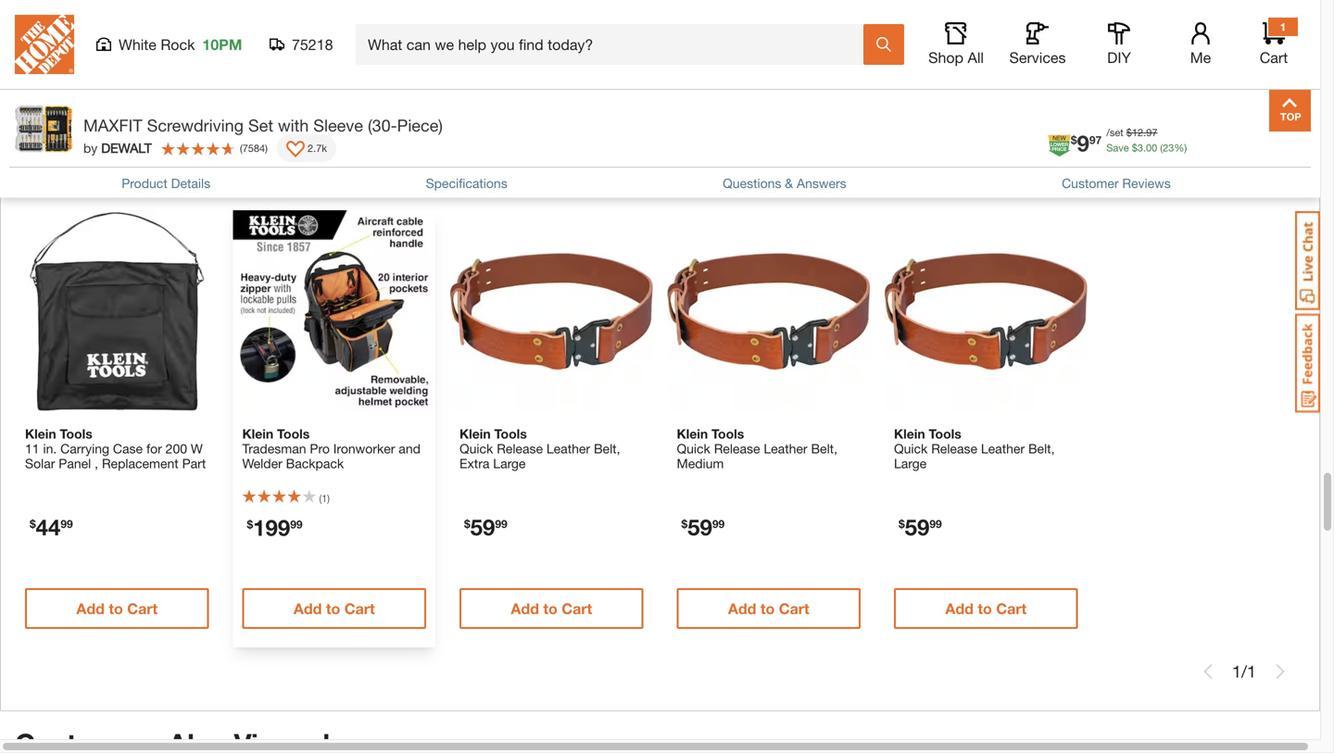 Task type: describe. For each thing, give the bounding box(es) containing it.
( 1 )
[[319, 493, 330, 505]]

11
[[25, 441, 39, 457]]

part
[[182, 456, 206, 471]]

97 inside $ 9 97
[[1090, 133, 1102, 146]]

klein for quick release leather belt, extra large
[[460, 427, 491, 442]]

piece)
[[397, 115, 443, 135]]

klein tools quick release leather belt, extra large
[[460, 427, 621, 471]]

by dewalt
[[83, 140, 152, 156]]

/set
[[1107, 127, 1124, 139]]

set
[[248, 115, 273, 135]]

shop all
[[929, 49, 984, 66]]

0 vertical spatial this is the last slide image
[[1275, 103, 1289, 118]]

feedback link image
[[1296, 313, 1321, 413]]

klein for tradesman pro ironworker and welder backpack
[[242, 427, 274, 442]]

klein tools tradesman pro ironworker and welder backpack
[[242, 427, 421, 471]]

75218
[[292, 36, 333, 53]]

99 for quick release leather belt, large
[[930, 518, 942, 531]]

44
[[36, 514, 61, 541]]

all
[[968, 49, 984, 66]]

release for extra
[[497, 441, 543, 457]]

belt, for quick release leather belt, extra large
[[594, 441, 621, 457]]

00
[[1147, 142, 1158, 154]]

belt, for quick release leather belt, large
[[1029, 441, 1055, 457]]

save
[[1107, 142, 1130, 154]]

59 for extra
[[471, 514, 495, 541]]

99 for 11 in. carrying case for 200 w solar panel , replacement part
[[61, 518, 73, 531]]

customer
[[1062, 176, 1119, 191]]

99 for quick release leather belt, medium
[[713, 518, 725, 531]]

( 7584 )
[[240, 142, 268, 154]]

belt, for quick release leather belt, medium
[[811, 441, 838, 457]]

sleeve
[[314, 115, 363, 135]]

11 in. carrying case for 200 w solar panel , replacement part image
[[16, 211, 218, 413]]

by
[[83, 140, 98, 156]]

details
[[171, 176, 211, 191]]

questions & answers
[[723, 176, 847, 191]]

$ 9 97
[[1071, 130, 1102, 156]]

leather for quick release leather belt, large
[[982, 441, 1025, 457]]

shop
[[929, 49, 964, 66]]

200
[[166, 441, 187, 457]]

with
[[278, 115, 309, 135]]

quick release leather belt, large image
[[885, 211, 1088, 413]]

( for ( 7584 )
[[240, 142, 243, 154]]

1 inside cart 1
[[1281, 20, 1287, 33]]

in.
[[43, 441, 57, 457]]

w
[[191, 441, 203, 457]]

$ inside the $ 44 99
[[30, 518, 36, 531]]

specifications
[[426, 176, 508, 191]]

$ 199 99
[[247, 515, 303, 541]]

shop all button
[[927, 22, 986, 67]]

large inside klein tools quick release leather belt, extra large
[[493, 456, 526, 471]]

klein for quick release leather belt, medium
[[677, 427, 708, 442]]

,
[[95, 456, 98, 471]]

7584
[[243, 142, 265, 154]]

klein tools 11 in. carrying case for 200 w solar panel , replacement part
[[25, 427, 206, 471]]

59 for medium
[[688, 514, 713, 541]]

199
[[253, 515, 290, 541]]

1 vertical spatial this is the last slide image
[[1274, 665, 1288, 680]]

$ 59 99 for large
[[899, 514, 942, 541]]

(30-
[[368, 115, 397, 135]]

welder
[[242, 456, 283, 471]]

quick for large
[[894, 441, 928, 457]]

$ inside $ 9 97
[[1071, 133, 1078, 146]]

case
[[113, 441, 143, 457]]

display image
[[286, 141, 305, 159]]

backpack
[[286, 456, 344, 471]]

$ inside $ 199 99
[[247, 518, 253, 531]]

tools for medium
[[712, 427, 745, 442]]

rock
[[161, 36, 195, 53]]

99 inside $ 199 99
[[290, 518, 303, 531]]

replacement
[[102, 456, 179, 471]]

reviews
[[1123, 176, 1171, 191]]

panel
[[59, 456, 91, 471]]

ironworker
[[334, 441, 395, 457]]

$ 59 99 for medium
[[682, 514, 725, 541]]

1 vertical spatial .
[[1144, 142, 1147, 154]]

me
[[1191, 49, 1212, 66]]

product
[[122, 176, 168, 191]]

screwdriving
[[147, 115, 244, 135]]

products
[[137, 165, 233, 191]]

white
[[119, 36, 157, 53]]

me button
[[1172, 22, 1231, 67]]



Task type: locate. For each thing, give the bounding box(es) containing it.
tools inside klein tools quick release leather belt, medium
[[712, 427, 745, 442]]

pro
[[310, 441, 330, 457]]

quick inside klein tools quick release leather belt, large
[[894, 441, 928, 457]]

( down maxfit screwdriving set with sleeve (30-piece) at the left
[[240, 142, 243, 154]]

$ 59 99 for extra
[[464, 514, 508, 541]]

2 klein from the left
[[242, 427, 274, 442]]

customer reviews
[[1062, 176, 1171, 191]]

) for ( 1 )
[[327, 493, 330, 505]]

3 klein from the left
[[460, 427, 491, 442]]

99 down klein tools quick release leather belt, large
[[930, 518, 942, 531]]

leather inside klein tools quick release leather belt, medium
[[764, 441, 808, 457]]

1 horizontal spatial $ 59 99
[[682, 514, 725, 541]]

2 59 from the left
[[688, 514, 713, 541]]

quick for extra
[[460, 441, 493, 457]]

diy
[[1108, 49, 1132, 66]]

75218 button
[[270, 35, 334, 54]]

$ 59 99
[[464, 514, 508, 541], [682, 514, 725, 541], [899, 514, 942, 541]]

5 tools from the left
[[929, 427, 962, 442]]

1 horizontal spatial leather
[[764, 441, 808, 457]]

( for ( 1 )
[[319, 493, 322, 505]]

4 klein from the left
[[677, 427, 708, 442]]

2 tools from the left
[[277, 427, 310, 442]]

release inside klein tools quick release leather belt, medium
[[714, 441, 761, 457]]

questions & answers button
[[723, 174, 847, 193], [723, 174, 847, 193]]

2 horizontal spatial leather
[[982, 441, 1025, 457]]

0 horizontal spatial 59
[[471, 514, 495, 541]]

leather for quick release leather belt, medium
[[764, 441, 808, 457]]

0 horizontal spatial 97
[[1090, 133, 1102, 146]]

this is the last slide image
[[1275, 103, 1289, 118], [1274, 665, 1288, 680]]

product image image
[[14, 99, 74, 159]]

medium
[[677, 456, 724, 471]]

99 inside the $ 44 99
[[61, 518, 73, 531]]

extra
[[460, 456, 490, 471]]

belt, inside klein tools quick release leather belt, large
[[1029, 441, 1055, 457]]

leather
[[547, 441, 591, 457], [764, 441, 808, 457], [982, 441, 1025, 457]]

0 horizontal spatial (
[[240, 142, 243, 154]]

2 quick from the left
[[677, 441, 711, 457]]

$
[[1127, 127, 1133, 139], [1071, 133, 1078, 146], [1132, 142, 1138, 154], [30, 518, 36, 531], [464, 518, 471, 531], [682, 518, 688, 531], [899, 518, 905, 531], [247, 518, 253, 531]]

release inside klein tools quick release leather belt, extra large
[[497, 441, 543, 457]]

leather for quick release leather belt, extra large
[[547, 441, 591, 457]]

the home depot logo image
[[15, 15, 74, 74]]

) for ( 7584 )
[[265, 142, 268, 154]]

belt, inside klein tools quick release leather belt, medium
[[811, 441, 838, 457]]

23
[[1163, 142, 1175, 154]]

0 vertical spatial )
[[265, 142, 268, 154]]

cart
[[133, 48, 164, 65], [350, 48, 380, 65], [566, 48, 597, 65], [1260, 49, 1289, 66], [127, 600, 158, 618], [345, 600, 375, 618], [562, 600, 592, 618], [779, 600, 810, 618], [997, 600, 1027, 618]]

klein for 11 in. carrying case for 200 w solar panel , replacement part
[[25, 427, 56, 442]]

to
[[115, 48, 129, 65], [331, 48, 346, 65], [548, 48, 562, 65], [109, 600, 123, 618], [326, 600, 340, 618], [544, 600, 558, 618], [761, 600, 775, 618], [978, 600, 993, 618]]

for
[[146, 441, 162, 457]]

3 59 from the left
[[905, 514, 930, 541]]

quick release leather belt, medium image
[[668, 211, 870, 413]]

product details
[[122, 176, 211, 191]]

tools for for
[[60, 427, 93, 442]]

quick for medium
[[677, 441, 711, 457]]

0 horizontal spatial belt,
[[594, 441, 621, 457]]

leather inside klein tools quick release leather belt, large
[[982, 441, 1025, 457]]

3 quick from the left
[[894, 441, 928, 457]]

release for medium
[[714, 441, 761, 457]]

answers
[[797, 176, 847, 191]]

quick inside klein tools quick release leather belt, extra large
[[460, 441, 493, 457]]

sponsored products
[[16, 165, 233, 191]]

1 klein from the left
[[25, 427, 56, 442]]

1 horizontal spatial quick
[[677, 441, 711, 457]]

2 release from the left
[[714, 441, 761, 457]]

customer reviews button
[[1062, 174, 1171, 193], [1062, 174, 1171, 193]]

99 down klein tools quick release leather belt, extra large
[[495, 518, 508, 531]]

tools
[[60, 427, 93, 442], [277, 427, 310, 442], [495, 427, 527, 442], [712, 427, 745, 442], [929, 427, 962, 442]]

tools inside klein tools quick release leather belt, large
[[929, 427, 962, 442]]

1 59 from the left
[[471, 514, 495, 541]]

1 belt, from the left
[[594, 441, 621, 457]]

1 tools from the left
[[60, 427, 93, 442]]

this is the first slide image
[[1201, 665, 1216, 680]]

(
[[1161, 142, 1163, 154], [240, 142, 243, 154], [319, 493, 322, 505]]

&
[[785, 176, 794, 191]]

( down the "backpack"
[[319, 493, 322, 505]]

diy button
[[1090, 22, 1149, 67]]

services
[[1010, 49, 1066, 66]]

99 down medium
[[713, 518, 725, 531]]

belt,
[[594, 441, 621, 457], [811, 441, 838, 457], [1029, 441, 1055, 457]]

5 klein from the left
[[894, 427, 926, 442]]

2 horizontal spatial quick
[[894, 441, 928, 457]]

klein inside klein tools quick release leather belt, medium
[[677, 427, 708, 442]]

1 / 1
[[1233, 662, 1257, 682]]

add to cart
[[82, 48, 164, 65], [299, 48, 380, 65], [515, 48, 597, 65], [76, 600, 158, 618], [294, 600, 375, 618], [511, 600, 592, 618], [728, 600, 810, 618], [946, 600, 1027, 618]]

1 vertical spatial )
[[327, 493, 330, 505]]

( right 00
[[1161, 142, 1163, 154]]

quick inside klein tools quick release leather belt, medium
[[677, 441, 711, 457]]

klein inside klein tools quick release leather belt, extra large
[[460, 427, 491, 442]]

2.7k button
[[277, 134, 336, 162]]

1 horizontal spatial )
[[327, 493, 330, 505]]

klein inside klein tools tradesman pro ironworker and welder backpack
[[242, 427, 274, 442]]

2.7k
[[308, 142, 327, 154]]

2 horizontal spatial (
[[1161, 142, 1163, 154]]

97 right '12'
[[1147, 127, 1158, 139]]

3 leather from the left
[[982, 441, 1025, 457]]

klein inside klein tools quick release leather belt, large
[[894, 427, 926, 442]]

) down the "backpack"
[[327, 493, 330, 505]]

and
[[399, 441, 421, 457]]

dewalt
[[101, 140, 152, 156]]

What can we help you find today? search field
[[368, 25, 863, 64]]

%)
[[1175, 142, 1188, 154]]

/set $ 12 . 97 save $ 3 . 00 ( 23 %)
[[1107, 127, 1188, 154]]

. up 00
[[1144, 127, 1147, 139]]

cart 1
[[1260, 20, 1289, 66]]

97
[[1147, 127, 1158, 139], [1090, 133, 1102, 146]]

tools for welder
[[277, 427, 310, 442]]

klein
[[25, 427, 56, 442], [242, 427, 274, 442], [460, 427, 491, 442], [677, 427, 708, 442], [894, 427, 926, 442]]

/
[[1242, 662, 1248, 682]]

0 horizontal spatial )
[[265, 142, 268, 154]]

tools inside klein tools tradesman pro ironworker and welder backpack
[[277, 427, 310, 442]]

0 vertical spatial .
[[1144, 127, 1147, 139]]

belt, inside klein tools quick release leather belt, extra large
[[594, 441, 621, 457]]

tradesman pro ironworker and welder backpack image
[[233, 211, 436, 413], [233, 211, 436, 413]]

97 inside "/set $ 12 . 97 save $ 3 . 00 ( 23 %)"
[[1147, 127, 1158, 139]]

$ 44 99
[[30, 514, 73, 541]]

59
[[471, 514, 495, 541], [688, 514, 713, 541], [905, 514, 930, 541]]

4 tools from the left
[[712, 427, 745, 442]]

tools inside klein tools 11 in. carrying case for 200 w solar panel , replacement part
[[60, 427, 93, 442]]

1 horizontal spatial 59
[[688, 514, 713, 541]]

2 horizontal spatial 59
[[905, 514, 930, 541]]

1 quick from the left
[[460, 441, 493, 457]]

99 for quick release leather belt, extra large
[[495, 518, 508, 531]]

1 release from the left
[[497, 441, 543, 457]]

0 horizontal spatial release
[[497, 441, 543, 457]]

2 $ 59 99 from the left
[[682, 514, 725, 541]]

2 leather from the left
[[764, 441, 808, 457]]

questions
[[723, 176, 782, 191]]

2 horizontal spatial belt,
[[1029, 441, 1055, 457]]

1 horizontal spatial belt,
[[811, 441, 838, 457]]

tools inside klein tools quick release leather belt, extra large
[[495, 427, 527, 442]]

1 large from the left
[[493, 456, 526, 471]]

leather inside klein tools quick release leather belt, extra large
[[547, 441, 591, 457]]

12
[[1133, 127, 1144, 139]]

1 leather from the left
[[547, 441, 591, 457]]

services button
[[1009, 22, 1068, 67]]

this is the last slide image down cart 1
[[1275, 103, 1289, 118]]

59 for large
[[905, 514, 930, 541]]

10pm
[[202, 36, 242, 53]]

white rock 10pm
[[119, 36, 242, 53]]

2 belt, from the left
[[811, 441, 838, 457]]

klein inside klein tools 11 in. carrying case for 200 w solar panel , replacement part
[[25, 427, 56, 442]]

klein tools quick release leather belt, medium
[[677, 427, 838, 471]]

.
[[1144, 127, 1147, 139], [1144, 142, 1147, 154]]

klein tools quick release leather belt, large
[[894, 427, 1055, 471]]

1 horizontal spatial large
[[894, 456, 927, 471]]

0 horizontal spatial leather
[[547, 441, 591, 457]]

tools for large
[[929, 427, 962, 442]]

carrying
[[60, 441, 109, 457]]

0 horizontal spatial large
[[493, 456, 526, 471]]

1 horizontal spatial (
[[319, 493, 322, 505]]

3
[[1138, 142, 1144, 154]]

3 release from the left
[[932, 441, 978, 457]]

release
[[497, 441, 543, 457], [714, 441, 761, 457], [932, 441, 978, 457]]

quick release leather belt, extra large image
[[450, 211, 653, 413]]

2 large from the left
[[894, 456, 927, 471]]

add to cart button
[[32, 36, 215, 77], [248, 36, 431, 77], [464, 36, 647, 77], [25, 589, 209, 630], [242, 589, 426, 630], [460, 589, 644, 630], [677, 589, 861, 630], [894, 589, 1078, 630]]

1
[[1281, 20, 1287, 33], [322, 493, 327, 505], [1233, 662, 1242, 682], [1248, 662, 1257, 682]]

3 belt, from the left
[[1029, 441, 1055, 457]]

3 tools from the left
[[495, 427, 527, 442]]

99 down the panel
[[61, 518, 73, 531]]

solar
[[25, 456, 55, 471]]

99 down the "backpack"
[[290, 518, 303, 531]]

3 $ 59 99 from the left
[[899, 514, 942, 541]]

sponsored
[[16, 165, 131, 191]]

2 horizontal spatial $ 59 99
[[899, 514, 942, 541]]

1 horizontal spatial release
[[714, 441, 761, 457]]

0 horizontal spatial $ 59 99
[[464, 514, 508, 541]]

97 left /set
[[1090, 133, 1102, 146]]

live chat image
[[1296, 211, 1321, 311]]

release inside klein tools quick release leather belt, large
[[932, 441, 978, 457]]

( inside "/set $ 12 . 97 save $ 3 . 00 ( 23 %)"
[[1161, 142, 1163, 154]]

. down '12'
[[1144, 142, 1147, 154]]

this is the last slide image right / on the right bottom of page
[[1274, 665, 1288, 680]]

2 horizontal spatial release
[[932, 441, 978, 457]]

99
[[61, 518, 73, 531], [495, 518, 508, 531], [713, 518, 725, 531], [930, 518, 942, 531], [290, 518, 303, 531]]

tools for extra
[[495, 427, 527, 442]]

1 horizontal spatial 97
[[1147, 127, 1158, 139]]

tradesman
[[242, 441, 306, 457]]

) down maxfit screwdriving set with sleeve (30-piece) at the left
[[265, 142, 268, 154]]

9
[[1078, 130, 1090, 156]]

maxfit
[[83, 115, 142, 135]]

)
[[265, 142, 268, 154], [327, 493, 330, 505]]

release for large
[[932, 441, 978, 457]]

1 $ 59 99 from the left
[[464, 514, 508, 541]]

klein for quick release leather belt, large
[[894, 427, 926, 442]]

large inside klein tools quick release leather belt, large
[[894, 456, 927, 471]]

0 horizontal spatial quick
[[460, 441, 493, 457]]

maxfit screwdriving set with sleeve (30-piece)
[[83, 115, 443, 135]]

top button
[[1270, 90, 1312, 132]]



Task type: vqa. For each thing, say whether or not it's contained in the screenshot.
Extra 'RELEASE'
yes



